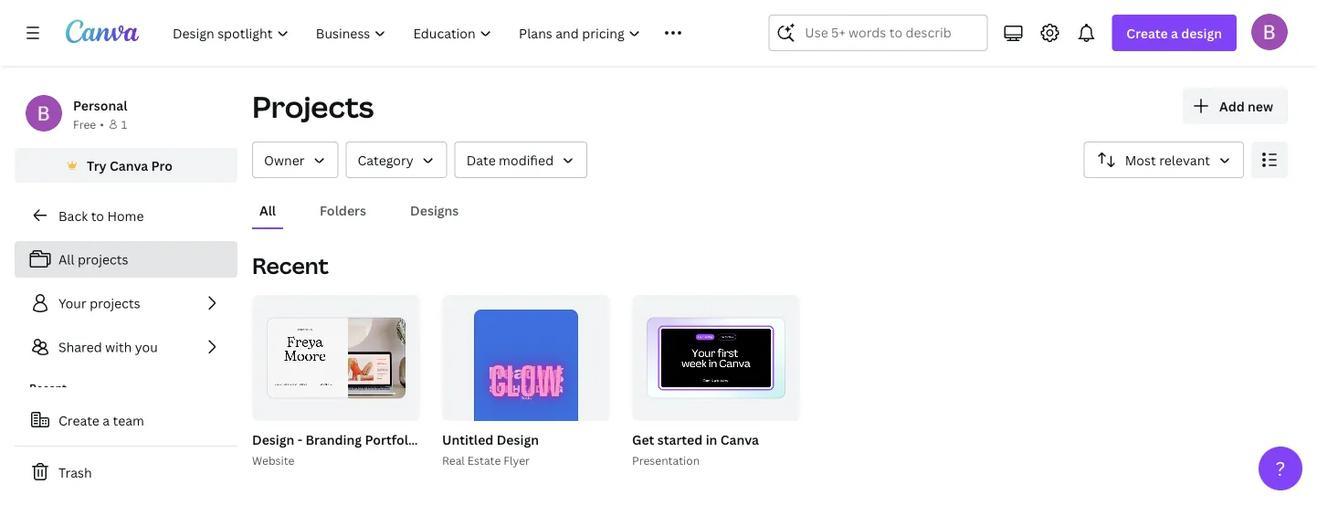 Task type: locate. For each thing, give the bounding box(es) containing it.
flyer
[[504, 453, 530, 468]]

1 of 30
[[751, 400, 788, 413]]

canva right try
[[110, 157, 148, 174]]

projects for all projects
[[78, 251, 128, 268]]

2 in from the left
[[706, 431, 718, 448]]

of for canva
[[759, 400, 773, 413]]

1 left 30
[[751, 400, 756, 413]]

1
[[121, 117, 127, 132], [377, 400, 383, 413], [568, 400, 573, 413], [751, 400, 756, 413]]

your projects link
[[15, 285, 238, 322]]

date
[[467, 151, 496, 169]]

design - branding portfolio website in white  grey  black  light classic minimal style button
[[252, 429, 775, 451]]

get started in canva button
[[632, 429, 759, 451]]

create a design button
[[1113, 15, 1237, 51]]

untitled design real estate flyer
[[442, 431, 539, 468]]

create inside button
[[58, 412, 100, 429]]

of left 9
[[385, 400, 399, 413]]

1 of 2
[[568, 400, 598, 413]]

projects for your projects
[[90, 295, 140, 312]]

of left 2
[[576, 400, 590, 413]]

top level navigation element
[[161, 15, 725, 51], [161, 15, 725, 51]]

designs
[[410, 202, 459, 219]]

0 horizontal spatial create
[[58, 412, 100, 429]]

1 of 9
[[377, 400, 408, 413]]

1 horizontal spatial all
[[260, 202, 276, 219]]

create for create a team
[[58, 412, 100, 429]]

0 horizontal spatial all
[[58, 251, 74, 268]]

1 of from the left
[[385, 400, 399, 413]]

all inside all projects link
[[58, 251, 74, 268]]

create left team
[[58, 412, 100, 429]]

a left team
[[103, 412, 110, 429]]

all for all projects
[[58, 251, 74, 268]]

folders button
[[313, 193, 374, 228]]

recent
[[252, 251, 329, 281], [29, 381, 67, 396]]

Search search field
[[806, 16, 952, 50]]

style
[[743, 431, 775, 448]]

create a team button
[[15, 402, 238, 439]]

bob builder image
[[1252, 13, 1289, 50]]

list
[[15, 241, 238, 366]]

of
[[385, 400, 399, 413], [576, 400, 590, 413], [759, 400, 773, 413]]

of left 30
[[759, 400, 773, 413]]

in up estate
[[476, 431, 488, 448]]

1 left 9
[[377, 400, 383, 413]]

shared with you
[[58, 339, 158, 356]]

add
[[1220, 97, 1245, 115]]

design up flyer
[[497, 431, 539, 448]]

1 for get
[[751, 400, 756, 413]]

owner
[[264, 151, 305, 169]]

0 vertical spatial canva
[[110, 157, 148, 174]]

back to home link
[[15, 197, 238, 234]]

started
[[658, 431, 703, 448]]

in
[[476, 431, 488, 448], [706, 431, 718, 448]]

list containing all projects
[[15, 241, 238, 366]]

1 in from the left
[[476, 431, 488, 448]]

back
[[58, 207, 88, 224]]

0 vertical spatial projects
[[78, 251, 128, 268]]

a for team
[[103, 412, 110, 429]]

1 vertical spatial canva
[[721, 431, 759, 448]]

design left '-'
[[252, 431, 295, 448]]

0 horizontal spatial of
[[385, 400, 399, 413]]

create inside dropdown button
[[1127, 24, 1169, 42]]

2 design from the left
[[497, 431, 539, 448]]

white
[[491, 431, 527, 448]]

modified
[[499, 151, 554, 169]]

9
[[401, 400, 408, 413]]

a
[[1172, 24, 1179, 42], [103, 412, 110, 429]]

canva inside get started in canva presentation
[[721, 431, 759, 448]]

all
[[260, 202, 276, 219], [58, 251, 74, 268]]

all up your
[[58, 251, 74, 268]]

0 horizontal spatial in
[[476, 431, 488, 448]]

0 horizontal spatial canva
[[110, 157, 148, 174]]

0 horizontal spatial a
[[103, 412, 110, 429]]

canva
[[110, 157, 148, 174], [721, 431, 759, 448]]

your
[[58, 295, 87, 312]]

1 design from the left
[[252, 431, 295, 448]]

create a team
[[58, 412, 144, 429]]

1 vertical spatial a
[[103, 412, 110, 429]]

trash
[[58, 464, 92, 481]]

recent down all button
[[252, 251, 329, 281]]

1 horizontal spatial in
[[706, 431, 718, 448]]

0 vertical spatial create
[[1127, 24, 1169, 42]]

2 horizontal spatial of
[[759, 400, 773, 413]]

create left design
[[1127, 24, 1169, 42]]

1 horizontal spatial recent
[[252, 251, 329, 281]]

light
[[609, 431, 641, 448]]

1 vertical spatial create
[[58, 412, 100, 429]]

try
[[87, 157, 107, 174]]

None search field
[[769, 15, 988, 51]]

untitled design button
[[442, 429, 539, 451]]

a left design
[[1172, 24, 1179, 42]]

1 vertical spatial projects
[[90, 295, 140, 312]]

projects
[[78, 251, 128, 268], [90, 295, 140, 312]]

0 horizontal spatial design
[[252, 431, 295, 448]]

get
[[632, 431, 655, 448]]

design - branding portfolio website in white  grey  black  light classic minimal style website
[[252, 431, 775, 468]]

a for design
[[1172, 24, 1179, 42]]

recent down shared
[[29, 381, 67, 396]]

a inside dropdown button
[[1172, 24, 1179, 42]]

shared with you link
[[15, 329, 238, 366]]

minimal
[[690, 431, 740, 448]]

2 of from the left
[[576, 400, 590, 413]]

0 vertical spatial all
[[260, 202, 276, 219]]

your projects
[[58, 295, 140, 312]]

grey
[[534, 431, 563, 448]]

all inside all button
[[260, 202, 276, 219]]

1 vertical spatial website
[[252, 453, 295, 468]]

0 horizontal spatial recent
[[29, 381, 67, 396]]

1 horizontal spatial a
[[1172, 24, 1179, 42]]

website
[[423, 431, 473, 448], [252, 453, 295, 468]]

projects down back to home
[[78, 251, 128, 268]]

projects right your
[[90, 295, 140, 312]]

1 vertical spatial all
[[58, 251, 74, 268]]

1 left 2
[[568, 400, 573, 413]]

3 of from the left
[[759, 400, 773, 413]]

a inside button
[[103, 412, 110, 429]]

all down the owner
[[260, 202, 276, 219]]

try canva pro button
[[15, 148, 238, 183]]

0 vertical spatial website
[[423, 431, 473, 448]]

free
[[73, 117, 96, 132]]

personal
[[73, 96, 127, 114]]

relevant
[[1160, 151, 1211, 169]]

1 horizontal spatial canva
[[721, 431, 759, 448]]

design
[[252, 431, 295, 448], [497, 431, 539, 448]]

1 horizontal spatial design
[[497, 431, 539, 448]]

canva down 1 of 30
[[721, 431, 759, 448]]

0 vertical spatial a
[[1172, 24, 1179, 42]]

1 horizontal spatial create
[[1127, 24, 1169, 42]]

estate
[[468, 453, 501, 468]]

of for estate
[[576, 400, 590, 413]]

branding
[[306, 431, 362, 448]]

category
[[358, 151, 414, 169]]

canva inside button
[[110, 157, 148, 174]]

most
[[1126, 151, 1157, 169]]

1 horizontal spatial of
[[576, 400, 590, 413]]

in right started
[[706, 431, 718, 448]]

real
[[442, 453, 465, 468]]

create
[[1127, 24, 1169, 42], [58, 412, 100, 429]]

shared
[[58, 339, 102, 356]]

Date modified button
[[455, 142, 588, 178]]



Task type: vqa. For each thing, say whether or not it's contained in the screenshot.
Designs
yes



Task type: describe. For each thing, give the bounding box(es) containing it.
with
[[105, 339, 132, 356]]

add new button
[[1184, 88, 1289, 124]]

1 right •
[[121, 117, 127, 132]]

Sort by button
[[1085, 142, 1245, 178]]

in inside "design - branding portfolio website in white  grey  black  light classic minimal style website"
[[476, 431, 488, 448]]

free •
[[73, 117, 104, 132]]

back to home
[[58, 207, 144, 224]]

trash link
[[15, 454, 238, 491]]

1 horizontal spatial website
[[423, 431, 473, 448]]

?
[[1276, 456, 1286, 482]]

1 vertical spatial recent
[[29, 381, 67, 396]]

portfolio
[[365, 431, 420, 448]]

0 vertical spatial recent
[[252, 251, 329, 281]]

all projects
[[58, 251, 128, 268]]

pro
[[151, 157, 173, 174]]

1 for untitled
[[568, 400, 573, 413]]

all button
[[252, 193, 283, 228]]

Category button
[[346, 142, 448, 178]]

untitled
[[442, 431, 494, 448]]

Owner button
[[252, 142, 339, 178]]

home
[[107, 207, 144, 224]]

-
[[298, 431, 303, 448]]

0 horizontal spatial website
[[252, 453, 295, 468]]

you
[[135, 339, 158, 356]]

•
[[100, 117, 104, 132]]

black
[[569, 431, 603, 448]]

new
[[1248, 97, 1274, 115]]

all projects link
[[15, 241, 238, 278]]

classic
[[644, 431, 687, 448]]

presentation
[[632, 453, 700, 468]]

design
[[1182, 24, 1223, 42]]

design inside "design - branding portfolio website in white  grey  black  light classic minimal style website"
[[252, 431, 295, 448]]

try canva pro
[[87, 157, 173, 174]]

30
[[775, 400, 788, 413]]

designs button
[[403, 193, 466, 228]]

design inside untitled design real estate flyer
[[497, 431, 539, 448]]

projects
[[252, 87, 374, 127]]

most relevant
[[1126, 151, 1211, 169]]

? button
[[1259, 447, 1303, 491]]

1 for design
[[377, 400, 383, 413]]

all for all
[[260, 202, 276, 219]]

to
[[91, 207, 104, 224]]

create for create a design
[[1127, 24, 1169, 42]]

2
[[592, 400, 598, 413]]

add new
[[1220, 97, 1274, 115]]

date modified
[[467, 151, 554, 169]]

team
[[113, 412, 144, 429]]

get started in canva presentation
[[632, 431, 759, 468]]

folders
[[320, 202, 367, 219]]

in inside get started in canva presentation
[[706, 431, 718, 448]]

of for portfolio
[[385, 400, 399, 413]]

create a design
[[1127, 24, 1223, 42]]



